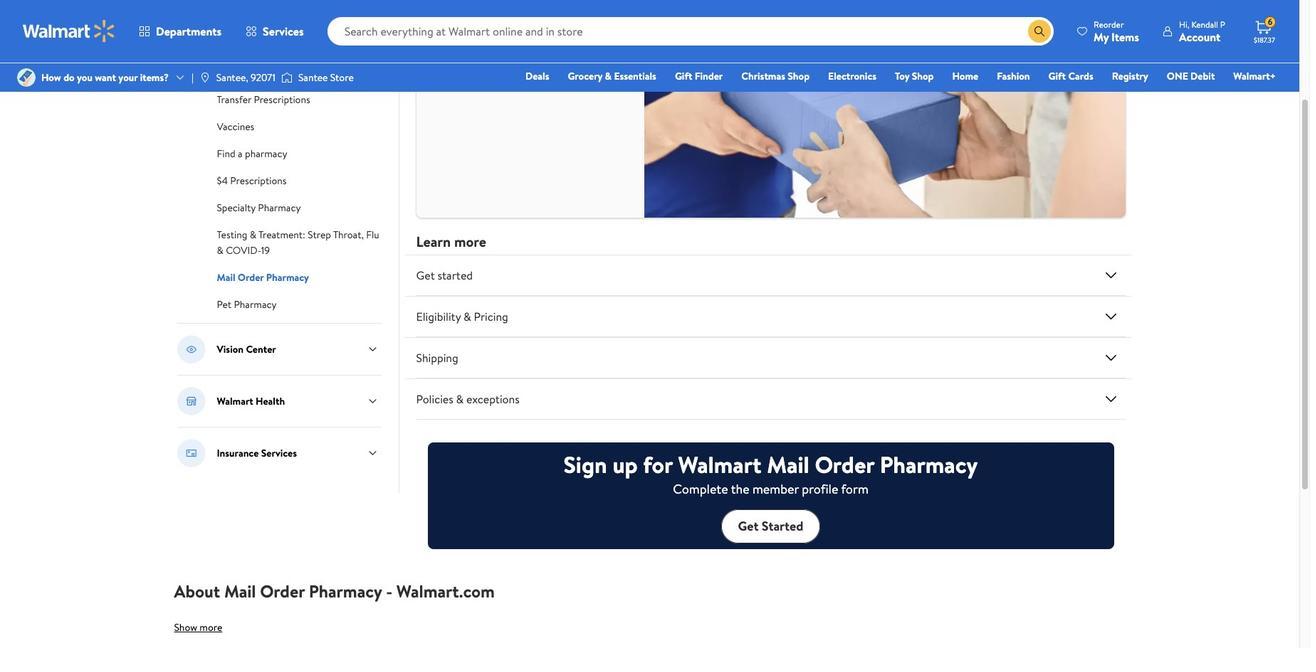 Task type: locate. For each thing, give the bounding box(es) containing it.
gift
[[675, 69, 692, 83], [1049, 69, 1066, 83]]

member
[[753, 480, 799, 498]]

& left pricing
[[464, 309, 471, 325]]

items
[[1112, 29, 1139, 45]]

more right show
[[200, 621, 222, 635]]

profile
[[802, 480, 838, 498]]

testing & treatment: strep throat, flu & covid-19 link
[[217, 226, 379, 258]]

$4
[[217, 174, 228, 188]]

get started down prescriptions.
[[445, 60, 494, 74]]

your right on
[[536, 13, 559, 28]]

pharmacy inside mail order pharmacy link
[[266, 271, 309, 285]]

get free shipping on your prescriptions.
[[433, 13, 559, 44]]

insurance
[[217, 446, 259, 461]]

1 horizontal spatial gift
[[1049, 69, 1066, 83]]

1 horizontal spatial home link
[[946, 68, 985, 84]]

1 vertical spatial walmart
[[678, 449, 762, 480]]

about
[[174, 580, 220, 604]]

0 vertical spatial home
[[217, 38, 243, 53]]

0 horizontal spatial gift
[[675, 69, 692, 83]]

one debit
[[1167, 69, 1215, 83]]

kendall
[[1192, 18, 1218, 30]]

order
[[238, 271, 264, 285], [815, 449, 874, 480], [260, 580, 305, 604]]

& right policies
[[456, 392, 464, 408]]

1 shop from the left
[[788, 69, 810, 83]]

complete
[[673, 480, 728, 498]]

0 vertical spatial services
[[263, 23, 304, 39]]

 image for santee, 92071
[[199, 72, 211, 83]]

0 horizontal spatial walmart
[[217, 394, 253, 409]]

free
[[454, 13, 475, 28]]

1 vertical spatial home link
[[946, 68, 985, 84]]

home
[[217, 38, 243, 53], [952, 69, 978, 83]]

1 horizontal spatial walmart
[[678, 449, 762, 480]]

services right insurance
[[261, 446, 297, 461]]

your inside get free shipping on your prescriptions.
[[536, 13, 559, 28]]

walmart
[[217, 394, 253, 409], [678, 449, 762, 480]]

shop
[[788, 69, 810, 83], [912, 69, 934, 83]]

p
[[1220, 18, 1225, 30]]

home left fashion
[[952, 69, 978, 83]]

a
[[238, 147, 243, 161]]

0 horizontal spatial more
[[200, 621, 222, 635]]

shipping image
[[1103, 350, 1120, 367]]

more right learn
[[454, 232, 486, 252]]

home up refill
[[217, 38, 243, 53]]

get
[[433, 13, 452, 28], [445, 60, 461, 74], [416, 268, 435, 284], [738, 518, 759, 536]]

prescriptions inside $4 prescriptions link
[[230, 174, 287, 188]]

vision
[[217, 342, 244, 357]]

learn
[[416, 232, 451, 252]]

get started link
[[433, 56, 506, 78]]

search icon image
[[1034, 26, 1045, 37]]

testing & treatment: strep throat, flu & covid-19
[[217, 228, 379, 258]]

christmas shop
[[741, 69, 810, 83]]

0 vertical spatial more
[[454, 232, 486, 252]]

2 vertical spatial mail
[[224, 580, 256, 604]]

your right want
[[118, 70, 138, 85]]

1 horizontal spatial more
[[454, 232, 486, 252]]

prescriptions up transfer prescriptions link
[[241, 66, 298, 80]]

shop inside christmas shop link
[[788, 69, 810, 83]]

mail inside sign up for walmart mail order pharmacy complete the member profile form
[[767, 449, 809, 480]]

1 vertical spatial order
[[815, 449, 874, 480]]

started down learn more
[[438, 268, 473, 284]]

0 horizontal spatial home
[[217, 38, 243, 53]]

& up covid-
[[250, 228, 256, 242]]

get started
[[738, 518, 803, 536]]

reorder my items
[[1094, 18, 1139, 45]]

pet
[[217, 298, 232, 312]]

specialty pharmacy
[[217, 201, 301, 215]]

started down prescriptions.
[[463, 60, 494, 74]]

sign
[[564, 449, 607, 480]]

1 horizontal spatial your
[[536, 13, 559, 28]]

get inside get free shipping on your prescriptions.
[[433, 13, 452, 28]]

pharmacy inside pet pharmacy link
[[234, 298, 277, 312]]

gift cards
[[1049, 69, 1093, 83]]

walmart image
[[23, 20, 115, 43]]

1 vertical spatial your
[[118, 70, 138, 85]]

prescriptions down 92071
[[254, 93, 310, 107]]

gift left finder
[[675, 69, 692, 83]]

one
[[1167, 69, 1188, 83]]

shop right toy
[[912, 69, 934, 83]]

mail right the
[[767, 449, 809, 480]]

insurance services
[[217, 446, 297, 461]]

 image
[[281, 70, 293, 85]]

 image right |
[[199, 72, 211, 83]]

1 gift from the left
[[675, 69, 692, 83]]

specialty
[[217, 201, 256, 215]]

1 horizontal spatial shop
[[912, 69, 934, 83]]

show
[[174, 621, 197, 635]]

2 gift from the left
[[1049, 69, 1066, 83]]

services
[[263, 23, 304, 39], [261, 446, 297, 461]]

get started image
[[1103, 267, 1120, 284]]

get left free
[[433, 13, 452, 28]]

exceptions
[[466, 392, 520, 408]]

home link up refill
[[217, 37, 243, 53]]

get down prescriptions.
[[445, 60, 461, 74]]

1 vertical spatial started
[[438, 268, 473, 284]]

 image
[[17, 68, 36, 87], [199, 72, 211, 83]]

you
[[77, 70, 92, 85]]

refill prescriptions link
[[217, 64, 298, 80]]

get started
[[445, 60, 494, 74], [416, 268, 473, 284]]

0 vertical spatial prescriptions
[[241, 66, 298, 80]]

santee, 92071
[[216, 70, 275, 85]]

get started down learn more
[[416, 268, 473, 284]]

santee,
[[216, 70, 248, 85]]

services up the refill prescriptions link
[[263, 23, 304, 39]]

 image for how do you want your items?
[[17, 68, 36, 87]]

prescriptions
[[241, 66, 298, 80], [254, 93, 310, 107], [230, 174, 287, 188]]

walmart insurance services image
[[177, 439, 205, 468]]

pharmacy
[[258, 201, 301, 215], [266, 271, 309, 285], [234, 298, 277, 312], [880, 449, 978, 480], [309, 580, 382, 604]]

Walmart Site-Wide search field
[[327, 17, 1054, 46]]

find
[[217, 147, 236, 161]]

walmart right for
[[678, 449, 762, 480]]

0 vertical spatial home link
[[217, 37, 243, 53]]

& right grocery
[[605, 69, 612, 83]]

more for show more
[[200, 621, 222, 635]]

walmart left health on the bottom of page
[[217, 394, 253, 409]]

0 horizontal spatial shop
[[788, 69, 810, 83]]

0 vertical spatial started
[[463, 60, 494, 74]]

 image left how
[[17, 68, 36, 87]]

walmart health image
[[177, 387, 205, 416]]

gift finder
[[675, 69, 723, 83]]

1 vertical spatial prescriptions
[[254, 93, 310, 107]]

how do you want your items?
[[41, 70, 169, 85]]

get left started
[[738, 518, 759, 536]]

1 vertical spatial mail
[[767, 449, 809, 480]]

gift for gift finder
[[675, 69, 692, 83]]

Search search field
[[327, 17, 1054, 46]]

home link left fashion
[[946, 68, 985, 84]]

2 shop from the left
[[912, 69, 934, 83]]

toy shop link
[[889, 68, 940, 84]]

your for on
[[536, 13, 559, 28]]

mail right about
[[224, 580, 256, 604]]

order inside sign up for walmart mail order pharmacy complete the member profile form
[[815, 449, 874, 480]]

show more button
[[174, 617, 222, 640]]

0 horizontal spatial  image
[[17, 68, 36, 87]]

prescriptions.
[[433, 28, 500, 44]]

prescriptions inside the refill prescriptions link
[[241, 66, 298, 80]]

prescriptions up specialty pharmacy link
[[230, 174, 287, 188]]

prescriptions inside transfer prescriptions link
[[254, 93, 310, 107]]

0 horizontal spatial your
[[118, 70, 138, 85]]

testing
[[217, 228, 247, 242]]

shop inside toy shop link
[[912, 69, 934, 83]]

shop right christmas
[[788, 69, 810, 83]]

account
[[1179, 29, 1221, 45]]

more inside button
[[200, 621, 222, 635]]

toy shop
[[895, 69, 934, 83]]

shipping
[[416, 351, 458, 366]]

1 horizontal spatial home
[[952, 69, 978, 83]]

1 vertical spatial more
[[200, 621, 222, 635]]

gift left cards
[[1049, 69, 1066, 83]]

0 vertical spatial walmart
[[217, 394, 253, 409]]

walmart+
[[1233, 69, 1276, 83]]

1 horizontal spatial  image
[[199, 72, 211, 83]]

0 horizontal spatial home link
[[217, 37, 243, 53]]

|
[[192, 70, 194, 85]]

up
[[613, 449, 638, 480]]

2 vertical spatial prescriptions
[[230, 174, 287, 188]]

mail up pet
[[217, 271, 235, 285]]

92071
[[251, 70, 275, 85]]

form
[[841, 480, 869, 498]]

&
[[605, 69, 612, 83], [250, 228, 256, 242], [217, 244, 223, 258], [464, 309, 471, 325], [456, 392, 464, 408]]

0 vertical spatial your
[[536, 13, 559, 28]]

learn more
[[416, 232, 486, 252]]

mail order pharmacy link
[[217, 269, 309, 285]]

eligibility
[[416, 309, 461, 325]]



Task type: describe. For each thing, give the bounding box(es) containing it.
finder
[[695, 69, 723, 83]]

2 vertical spatial order
[[260, 580, 305, 604]]

health
[[256, 394, 285, 409]]

eligibility & pricing image
[[1103, 309, 1120, 326]]

get started link
[[721, 510, 821, 544]]

pet pharmacy
[[217, 298, 277, 312]]

services inside dropdown button
[[263, 23, 304, 39]]

walmart+ link
[[1227, 68, 1282, 84]]

prescriptions for transfer prescriptions
[[254, 93, 310, 107]]

& for grocery
[[605, 69, 612, 83]]

throat,
[[333, 228, 364, 242]]

0 vertical spatial order
[[238, 271, 264, 285]]

santee
[[298, 70, 328, 85]]

specialty pharmacy link
[[217, 199, 301, 215]]

$4 prescriptions link
[[217, 172, 287, 188]]

electronics
[[828, 69, 877, 83]]

& down testing at the left top
[[217, 244, 223, 258]]

for
[[643, 449, 673, 480]]

transfer prescriptions link
[[217, 91, 310, 107]]

policies & exceptions
[[416, 392, 520, 408]]

refill prescriptions
[[217, 66, 298, 80]]

christmas shop link
[[735, 68, 816, 84]]

0 vertical spatial mail
[[217, 271, 235, 285]]

do
[[63, 70, 75, 85]]

one debit link
[[1160, 68, 1221, 84]]

prescriptions for refill prescriptions
[[241, 66, 298, 80]]

pharmacy
[[245, 147, 287, 161]]

$4 prescriptions
[[217, 174, 287, 188]]

shipping
[[478, 13, 518, 28]]

transfer
[[217, 93, 251, 107]]

services button
[[234, 14, 316, 48]]

pricing
[[474, 309, 508, 325]]

find a pharmacy
[[217, 147, 287, 161]]

& for policies
[[456, 392, 464, 408]]

electronics link
[[822, 68, 883, 84]]

fashion
[[997, 69, 1030, 83]]

toy
[[895, 69, 909, 83]]

deals
[[525, 69, 549, 83]]

prescriptions for $4 prescriptions
[[230, 174, 287, 188]]

hi,
[[1179, 18, 1189, 30]]

refill
[[217, 66, 239, 80]]

-
[[386, 580, 392, 604]]

policies
[[416, 392, 453, 408]]

vision center image
[[177, 335, 205, 364]]

1 vertical spatial get started
[[416, 268, 473, 284]]

walmart health
[[217, 394, 285, 409]]

departments
[[156, 23, 222, 39]]

deals link
[[519, 68, 556, 84]]

1 vertical spatial home
[[952, 69, 978, 83]]

registry
[[1112, 69, 1148, 83]]

how
[[41, 70, 61, 85]]

0 vertical spatial get started
[[445, 60, 494, 74]]

santee store
[[298, 70, 354, 85]]

show more
[[174, 621, 222, 635]]

policies & exceptions image
[[1103, 391, 1120, 408]]

walmart inside sign up for walmart mail order pharmacy complete the member profile form
[[678, 449, 762, 480]]

pharmacy inside specialty pharmacy link
[[258, 201, 301, 215]]

$187.37
[[1254, 35, 1275, 45]]

pharmacy inside sign up for walmart mail order pharmacy complete the member profile form
[[880, 449, 978, 480]]

store
[[330, 70, 354, 85]]

vaccines
[[217, 120, 254, 134]]

sign up for walmart mail order pharmacy complete the member profile form
[[564, 449, 978, 498]]

1 vertical spatial services
[[261, 446, 297, 461]]

& for eligibility
[[464, 309, 471, 325]]

debit
[[1191, 69, 1215, 83]]

get down learn
[[416, 268, 435, 284]]

19
[[261, 244, 270, 258]]

the
[[731, 480, 749, 498]]

mail order pharmacy
[[217, 271, 309, 285]]

grocery & essentials link
[[561, 68, 663, 84]]

treatment:
[[258, 228, 305, 242]]

want
[[95, 70, 116, 85]]

center
[[246, 342, 276, 357]]

christmas
[[741, 69, 785, 83]]

reorder
[[1094, 18, 1124, 30]]

flu
[[366, 228, 379, 242]]

covid-
[[226, 244, 261, 258]]

gift for gift cards
[[1049, 69, 1066, 83]]

grocery
[[568, 69, 603, 83]]

your for want
[[118, 70, 138, 85]]

more for learn more
[[454, 232, 486, 252]]

started
[[762, 518, 803, 536]]

shop for christmas shop
[[788, 69, 810, 83]]

my
[[1094, 29, 1109, 45]]

pharmacy image
[[177, 0, 205, 26]]

transfer prescriptions
[[217, 93, 310, 107]]

shop for toy shop
[[912, 69, 934, 83]]

& for testing
[[250, 228, 256, 242]]

about mail order pharmacy - walmart.com
[[174, 580, 495, 604]]

hi, kendall p account
[[1179, 18, 1225, 45]]

departments button
[[127, 14, 234, 48]]

vaccines link
[[217, 118, 254, 134]]

vision center
[[217, 342, 276, 357]]

6
[[1268, 16, 1273, 28]]

gift cards link
[[1042, 68, 1100, 84]]

gift finder link
[[669, 68, 729, 84]]



Task type: vqa. For each thing, say whether or not it's contained in the screenshot.
the top Services
yes



